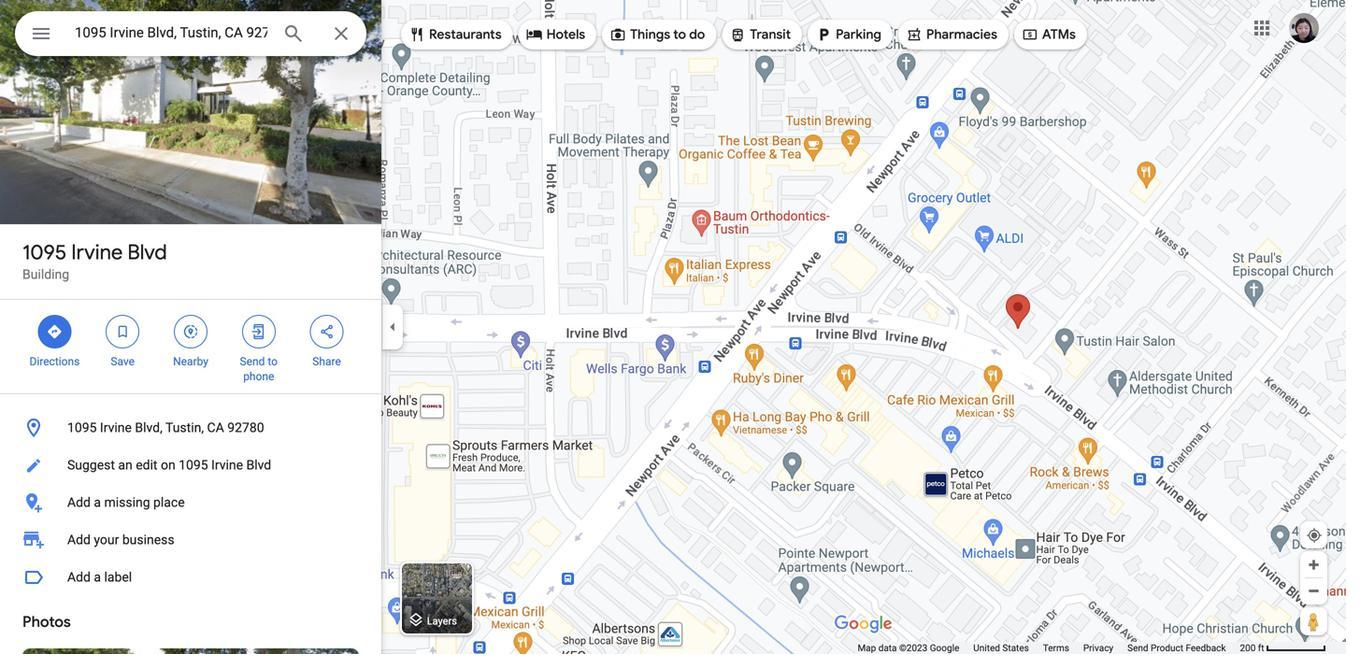 Task type: vqa. For each thing, say whether or not it's contained in the screenshot.
'United States' BUTTON
yes



Task type: describe. For each thing, give the bounding box(es) containing it.
restaurants
[[429, 26, 502, 43]]

send product feedback button
[[1128, 642, 1226, 655]]

suggest an edit on 1095 irvine blvd button
[[0, 447, 382, 484]]

product
[[1151, 643, 1184, 654]]

atms
[[1043, 26, 1076, 43]]


[[409, 24, 425, 45]]

 search field
[[15, 11, 367, 60]]

200
[[1240, 643, 1256, 654]]

add a label
[[67, 570, 132, 585]]


[[610, 24, 627, 45]]

your
[[94, 533, 119, 548]]

1095 irvine blvd, tustin, ca 92780 button
[[0, 410, 382, 447]]

add a label button
[[0, 559, 382, 597]]

©2023
[[899, 643, 928, 654]]

terms button
[[1043, 642, 1070, 655]]

200 ft button
[[1240, 643, 1327, 654]]

edit
[[136, 458, 158, 473]]

ca
[[207, 420, 224, 436]]

1095 irvine blvd, tustin, ca 92780
[[67, 420, 264, 436]]

things
[[630, 26, 670, 43]]

united states button
[[974, 642, 1029, 655]]

add for add a missing place
[[67, 495, 91, 511]]


[[250, 322, 267, 342]]

parking
[[836, 26, 882, 43]]


[[1022, 24, 1039, 45]]

pharmacies
[[927, 26, 998, 43]]

 restaurants
[[409, 24, 502, 45]]

google account: michele murakami  
(michele.murakami@adept.ai) image
[[1289, 13, 1319, 43]]


[[114, 322, 131, 342]]

privacy
[[1084, 643, 1114, 654]]

 atms
[[1022, 24, 1076, 45]]

actions for 1095 irvine blvd region
[[0, 300, 382, 394]]

phone
[[243, 370, 274, 383]]


[[815, 24, 832, 45]]

transit
[[750, 26, 791, 43]]

photos
[[22, 613, 71, 632]]

an
[[118, 458, 133, 473]]

share
[[313, 355, 341, 368]]

terms
[[1043, 643, 1070, 654]]

blvd inside button
[[246, 458, 271, 473]]

show your location image
[[1306, 527, 1323, 544]]

add a missing place
[[67, 495, 185, 511]]

none field inside the 1095 irvine blvd, tustin, ca 92780 field
[[75, 22, 267, 44]]

1095 for blvd
[[22, 239, 67, 266]]

send for send product feedback
[[1128, 643, 1149, 654]]

1095 irvine blvd main content
[[0, 0, 382, 655]]

 hotels
[[526, 24, 585, 45]]

google
[[930, 643, 960, 654]]

map
[[858, 643, 876, 654]]

united
[[974, 643, 1000, 654]]

building
[[22, 267, 69, 282]]

feedback
[[1186, 643, 1226, 654]]



Task type: locate. For each thing, give the bounding box(es) containing it.
2 vertical spatial 1095
[[179, 458, 208, 473]]

suggest an edit on 1095 irvine blvd
[[67, 458, 271, 473]]

1 add from the top
[[67, 495, 91, 511]]

add for add your business
[[67, 533, 91, 548]]

add
[[67, 495, 91, 511], [67, 533, 91, 548], [67, 570, 91, 585]]

 pharmacies
[[906, 24, 998, 45]]

to up phone
[[268, 355, 278, 368]]

irvine inside button
[[211, 458, 243, 473]]

1095 right on
[[179, 458, 208, 473]]

save
[[111, 355, 135, 368]]

irvine inside "button"
[[100, 420, 132, 436]]

0 vertical spatial send
[[240, 355, 265, 368]]

send inside button
[[1128, 643, 1149, 654]]

1095 inside button
[[179, 458, 208, 473]]

 button
[[15, 11, 67, 60]]

business
[[122, 533, 174, 548]]

suggest
[[67, 458, 115, 473]]

a for missing
[[94, 495, 101, 511]]

1 horizontal spatial 1095
[[67, 420, 97, 436]]

1095 for blvd,
[[67, 420, 97, 436]]

a inside button
[[94, 495, 101, 511]]

0 vertical spatial 1095
[[22, 239, 67, 266]]

1 vertical spatial add
[[67, 533, 91, 548]]

a for label
[[94, 570, 101, 585]]


[[182, 322, 199, 342]]

blvd down 92780 in the bottom of the page
[[246, 458, 271, 473]]

3 add from the top
[[67, 570, 91, 585]]

add left your
[[67, 533, 91, 548]]

send up phone
[[240, 355, 265, 368]]

1095 Irvine Blvd, Tustin, CA 92780 field
[[15, 11, 367, 56]]

2 vertical spatial irvine
[[211, 458, 243, 473]]


[[906, 24, 923, 45]]

blvd inside 1095 irvine blvd building
[[128, 239, 167, 266]]

send for send to phone
[[240, 355, 265, 368]]

google maps element
[[0, 0, 1346, 655]]

do
[[689, 26, 705, 43]]

add a missing place button
[[0, 484, 382, 522]]

0 vertical spatial add
[[67, 495, 91, 511]]

add your business
[[67, 533, 174, 548]]

on
[[161, 458, 175, 473]]

1 vertical spatial send
[[1128, 643, 1149, 654]]

 things to do
[[610, 24, 705, 45]]


[[318, 322, 335, 342]]

0 vertical spatial blvd
[[128, 239, 167, 266]]

add left "label"
[[67, 570, 91, 585]]

1095
[[22, 239, 67, 266], [67, 420, 97, 436], [179, 458, 208, 473]]


[[730, 24, 746, 45]]

add your business link
[[0, 522, 382, 559]]

to inside send to phone
[[268, 355, 278, 368]]

send product feedback
[[1128, 643, 1226, 654]]

privacy button
[[1084, 642, 1114, 655]]


[[46, 322, 63, 342]]

send
[[240, 355, 265, 368], [1128, 643, 1149, 654]]

layers
[[427, 616, 457, 627]]

0 horizontal spatial 1095
[[22, 239, 67, 266]]

data
[[879, 643, 897, 654]]

send to phone
[[240, 355, 278, 383]]

2 add from the top
[[67, 533, 91, 548]]

200 ft
[[1240, 643, 1265, 654]]

collapse side panel image
[[382, 317, 403, 338]]

footer inside google maps element
[[858, 642, 1240, 655]]

footer
[[858, 642, 1240, 655]]


[[30, 20, 52, 47]]

blvd up 
[[128, 239, 167, 266]]

tustin,
[[166, 420, 204, 436]]

united states
[[974, 643, 1029, 654]]

directions
[[29, 355, 80, 368]]

1 vertical spatial blvd
[[246, 458, 271, 473]]

a left "label"
[[94, 570, 101, 585]]

map data ©2023 google
[[858, 643, 960, 654]]

irvine left blvd, at the left of the page
[[100, 420, 132, 436]]

missing
[[104, 495, 150, 511]]

add down suggest
[[67, 495, 91, 511]]

0 vertical spatial to
[[674, 26, 686, 43]]

blvd
[[128, 239, 167, 266], [246, 458, 271, 473]]

1 horizontal spatial to
[[674, 26, 686, 43]]

add for add a label
[[67, 570, 91, 585]]

add inside button
[[67, 495, 91, 511]]

zoom out image
[[1307, 584, 1321, 598]]

nearby
[[173, 355, 208, 368]]

zoom in image
[[1307, 558, 1321, 572]]

1095 inside 1095 irvine blvd building
[[22, 239, 67, 266]]

irvine inside 1095 irvine blvd building
[[71, 239, 123, 266]]

send left "product"
[[1128, 643, 1149, 654]]

add inside button
[[67, 570, 91, 585]]

1 vertical spatial to
[[268, 355, 278, 368]]

to
[[674, 26, 686, 43], [268, 355, 278, 368]]

blvd,
[[135, 420, 163, 436]]

send inside send to phone
[[240, 355, 265, 368]]

 parking
[[815, 24, 882, 45]]

0 horizontal spatial send
[[240, 355, 265, 368]]

0 horizontal spatial to
[[268, 355, 278, 368]]

to inside  things to do
[[674, 26, 686, 43]]

1 vertical spatial a
[[94, 570, 101, 585]]

0 vertical spatial irvine
[[71, 239, 123, 266]]

1 vertical spatial 1095
[[67, 420, 97, 436]]

irvine
[[71, 239, 123, 266], [100, 420, 132, 436], [211, 458, 243, 473]]

1 vertical spatial irvine
[[100, 420, 132, 436]]

None field
[[75, 22, 267, 44]]

2 horizontal spatial 1095
[[179, 458, 208, 473]]

0 horizontal spatial blvd
[[128, 239, 167, 266]]

92780
[[227, 420, 264, 436]]

1095 up building
[[22, 239, 67, 266]]

0 vertical spatial a
[[94, 495, 101, 511]]

irvine for blvd,
[[100, 420, 132, 436]]

to left do at the top right
[[674, 26, 686, 43]]

show street view coverage image
[[1301, 608, 1328, 636]]

1 horizontal spatial blvd
[[246, 458, 271, 473]]

1 horizontal spatial send
[[1128, 643, 1149, 654]]

label
[[104, 570, 132, 585]]

1095 inside "button"
[[67, 420, 97, 436]]

1095 irvine blvd building
[[22, 239, 167, 282]]

place
[[153, 495, 185, 511]]

hotels
[[547, 26, 585, 43]]

irvine up 
[[71, 239, 123, 266]]

a
[[94, 495, 101, 511], [94, 570, 101, 585]]

footer containing map data ©2023 google
[[858, 642, 1240, 655]]

 transit
[[730, 24, 791, 45]]

irvine for blvd
[[71, 239, 123, 266]]

a left missing
[[94, 495, 101, 511]]

a inside button
[[94, 570, 101, 585]]

2 a from the top
[[94, 570, 101, 585]]

1 a from the top
[[94, 495, 101, 511]]

ft
[[1258, 643, 1265, 654]]


[[526, 24, 543, 45]]

states
[[1003, 643, 1029, 654]]

2 vertical spatial add
[[67, 570, 91, 585]]

1095 up suggest
[[67, 420, 97, 436]]

irvine down ca in the left of the page
[[211, 458, 243, 473]]



